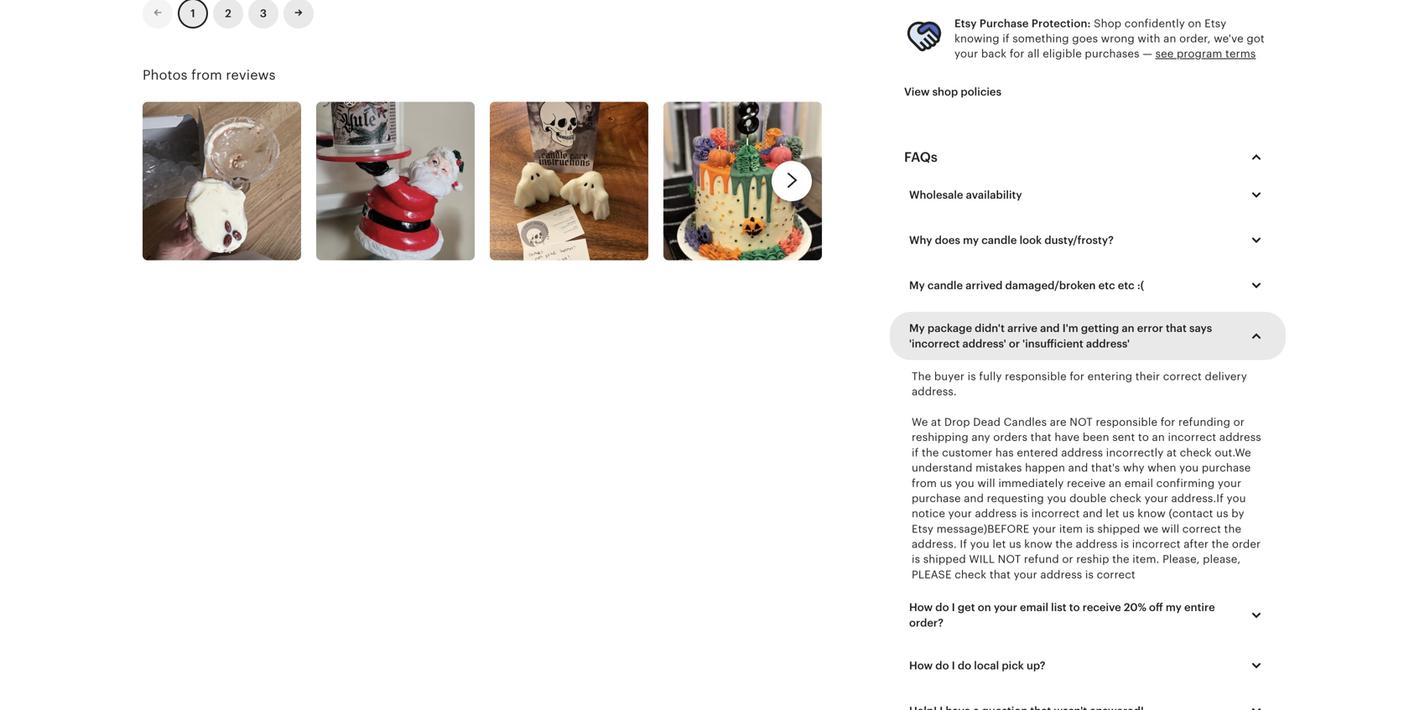 Task type: describe. For each thing, give the bounding box(es) containing it.
arrived
[[966, 279, 1003, 292]]

1 vertical spatial or
[[1233, 416, 1245, 429]]

'insufficient
[[1023, 337, 1083, 350]]

1 vertical spatial incorrect
[[1031, 508, 1080, 520]]

'incorrect
[[909, 337, 960, 350]]

confirming
[[1156, 477, 1215, 490]]

refund
[[1024, 553, 1059, 566]]

address up out.we
[[1219, 431, 1261, 444]]

an up incorrectly
[[1152, 431, 1165, 444]]

why does my candle look dusty/frosty? button
[[897, 223, 1279, 258]]

my candle arrived damaged/broken etc etc :( button
[[897, 268, 1279, 303]]

1 vertical spatial correct
[[1182, 523, 1221, 535]]

to inside we at drop dead candles are not responsible for refunding or reshipping any orders that have been sent to an incorrect address if the customer has entered address incorrectly at check out.we understand mistakes happen and that's why when you purchase from us you will immediately receive an email confirming your purchase and requesting you double check your address.if you notice your address is incorrect and let us know (contact us by etsy message)before your item is shipped we will correct the address. if you let us know the address is incorrect after the order is shipped will not refund or reship the item. please, please, please check that your address is correct
[[1138, 431, 1149, 444]]

policies
[[961, 85, 1001, 98]]

are
[[1050, 416, 1067, 429]]

my package didn't arrive and i'm getting an error that says 'incorrect address' or 'insufficient  address' button
[[897, 313, 1279, 359]]

1 address' from the left
[[962, 337, 1006, 350]]

get
[[958, 601, 975, 614]]

happen
[[1025, 462, 1065, 474]]

address down refund
[[1040, 569, 1082, 581]]

1
[[191, 7, 195, 20]]

0 vertical spatial not
[[1070, 416, 1093, 429]]

my inside how do i get on your email list to receive 20% off my entire order?
[[1166, 601, 1182, 614]]

the down item
[[1055, 538, 1073, 551]]

dusty/frosty?
[[1045, 234, 1114, 247]]

been
[[1083, 431, 1109, 444]]

sent
[[1112, 431, 1135, 444]]

my inside why does my candle look dusty/frosty? dropdown button
[[963, 234, 979, 247]]

mistakes
[[976, 462, 1022, 474]]

i for do
[[952, 660, 955, 672]]

address.if
[[1171, 492, 1224, 505]]

(contact
[[1169, 508, 1213, 520]]

—
[[1143, 48, 1152, 60]]

purchase
[[980, 17, 1029, 30]]

your down refund
[[1014, 569, 1037, 581]]

something
[[1013, 32, 1069, 45]]

arrive
[[1007, 322, 1037, 335]]

1 horizontal spatial candle
[[982, 234, 1017, 247]]

please,
[[1163, 553, 1200, 566]]

we
[[912, 416, 928, 429]]

how do i get on your email list to receive 20% off my entire order? button
[[897, 593, 1279, 638]]

didn't
[[975, 322, 1005, 335]]

delivery
[[1205, 370, 1247, 383]]

1 horizontal spatial or
[[1062, 553, 1073, 566]]

says
[[1189, 322, 1212, 335]]

view shop policies button
[[892, 77, 1014, 107]]

address. inside we at drop dead candles are not responsible for refunding or reshipping any orders that have been sent to an incorrect address if the customer has entered address incorrectly at check out.we understand mistakes happen and that's why when you purchase from us you will immediately receive an email confirming your purchase and requesting you double check your address.if you notice your address is incorrect and let us know (contact us by etsy message)before your item is shipped we will correct the address. if you let us know the address is incorrect after the order is shipped will not refund or reship the item. please, please, please check that your address is correct
[[912, 538, 957, 551]]

damaged/broken
[[1005, 279, 1096, 292]]

requesting
[[987, 492, 1044, 505]]

you up by
[[1227, 492, 1246, 505]]

how do i get on your email list to receive 20% off my entire order?
[[909, 601, 1215, 629]]

email inside how do i get on your email list to receive 20% off my entire order?
[[1020, 601, 1048, 614]]

we at drop dead candles are not responsible for refunding or reshipping any orders that have been sent to an incorrect address if the customer has entered address incorrectly at check out.we understand mistakes happen and that's why when you purchase from us you will immediately receive an email confirming your purchase and requesting you double check your address.if you notice your address is incorrect and let us know (contact us by etsy message)before your item is shipped we will correct the address. if you let us know the address is incorrect after the order is shipped will not refund or reship the item. please, please, please check that your address is correct
[[912, 416, 1261, 581]]

eligible
[[1043, 48, 1082, 60]]

1 vertical spatial candle
[[928, 279, 963, 292]]

see program terms
[[1155, 48, 1256, 60]]

we
[[1143, 523, 1158, 535]]

item
[[1059, 523, 1083, 535]]

message)before
[[937, 523, 1029, 535]]

and left that's
[[1068, 462, 1088, 474]]

0 vertical spatial at
[[931, 416, 941, 429]]

2
[[225, 7, 231, 20]]

1 vertical spatial know
[[1024, 538, 1052, 551]]

out.we
[[1215, 447, 1251, 459]]

2 link
[[213, 0, 243, 29]]

entering
[[1088, 370, 1132, 383]]

fully
[[979, 370, 1002, 383]]

on inside how do i get on your email list to receive 20% off my entire order?
[[978, 601, 991, 614]]

view
[[904, 85, 930, 98]]

20%
[[1124, 601, 1146, 614]]

view shop policies
[[904, 85, 1001, 98]]

reviews
[[226, 68, 276, 83]]

your inside how do i get on your email list to receive 20% off my entire order?
[[994, 601, 1017, 614]]

you up will
[[970, 538, 990, 551]]

and down 'double'
[[1083, 508, 1103, 520]]

etsy purchase protection:
[[954, 17, 1091, 30]]

pick
[[1002, 660, 1024, 672]]

and up message)before
[[964, 492, 984, 505]]

an inside shop confidently on etsy knowing if something goes wrong with an order, we've got your back for all eligible purchases —
[[1163, 32, 1176, 45]]

order?
[[909, 617, 944, 629]]

why does my candle look dusty/frosty?
[[909, 234, 1114, 247]]

my for my package didn't arrive and i'm getting an error that says 'incorrect address' or 'insufficient  address'
[[909, 322, 925, 335]]

your down out.we
[[1218, 477, 1241, 490]]

0 horizontal spatial not
[[998, 553, 1021, 566]]

0 horizontal spatial check
[[955, 569, 987, 581]]

us down 'understand'
[[940, 477, 952, 490]]

you down 'understand'
[[955, 477, 974, 490]]

order
[[1232, 538, 1261, 551]]

us down message)before
[[1009, 538, 1021, 551]]

0 vertical spatial incorrect
[[1168, 431, 1216, 444]]

does
[[935, 234, 960, 247]]

if inside shop confidently on etsy knowing if something goes wrong with an order, we've got your back for all eligible purchases —
[[1003, 32, 1010, 45]]

how for how do i do local pick up?
[[909, 660, 933, 672]]

their
[[1135, 370, 1160, 383]]

wholesale availability button
[[897, 177, 1279, 213]]

receive inside we at drop dead candles are not responsible for refunding or reshipping any orders that have been sent to an incorrect address if the customer has entered address incorrectly at check out.we understand mistakes happen and that's why when you purchase from us you will immediately receive an email confirming your purchase and requesting you double check your address.if you notice your address is incorrect and let us know (contact us by etsy message)before your item is shipped we will correct the address. if you let us know the address is incorrect after the order is shipped will not refund or reship the item. please, please, please check that your address is correct
[[1067, 477, 1106, 490]]

0 horizontal spatial purchase
[[912, 492, 961, 505]]

an down that's
[[1109, 477, 1122, 490]]

my for my candle arrived damaged/broken etc etc :(
[[909, 279, 925, 292]]

email inside we at drop dead candles are not responsible for refunding or reshipping any orders that have been sent to an incorrect address if the customer has entered address incorrectly at check out.we understand mistakes happen and that's why when you purchase from us you will immediately receive an email confirming your purchase and requesting you double check your address.if you notice your address is incorrect and let us know (contact us by etsy message)before your item is shipped we will correct the address. if you let us know the address is incorrect after the order is shipped will not refund or reship the item. please, please, please check that your address is correct
[[1125, 477, 1153, 490]]

faqs button
[[889, 137, 1282, 177]]

i'm
[[1062, 322, 1078, 335]]

your up message)before
[[948, 508, 972, 520]]

faqs
[[904, 150, 938, 165]]

0 vertical spatial check
[[1180, 447, 1212, 459]]

0 vertical spatial will
[[977, 477, 995, 490]]

address. inside the buyer is fully responsible for entering their correct delivery address.
[[912, 386, 957, 398]]

with
[[1138, 32, 1160, 45]]

the buyer is fully responsible for entering their correct delivery address.
[[912, 370, 1247, 398]]

the up please,
[[1212, 538, 1229, 551]]

shop
[[1094, 17, 1122, 30]]

you down immediately
[[1047, 492, 1066, 505]]

any
[[972, 431, 990, 444]]

understand
[[912, 462, 973, 474]]

refunding
[[1178, 416, 1230, 429]]

immediately
[[998, 477, 1064, 490]]

responsible inside we at drop dead candles are not responsible for refunding or reshipping any orders that have been sent to an incorrect address if the customer has entered address incorrectly at check out.we understand mistakes happen and that's why when you purchase from us you will immediately receive an email confirming your purchase and requesting you double check your address.if you notice your address is incorrect and let us know (contact us by etsy message)before your item is shipped we will correct the address. if you let us know the address is incorrect after the order is shipped will not refund or reship the item. please, please, please check that your address is correct
[[1096, 416, 1158, 429]]

0 vertical spatial shipped
[[1097, 523, 1140, 535]]

2 etc from the left
[[1118, 279, 1135, 292]]

see
[[1155, 48, 1174, 60]]

for inside we at drop dead candles are not responsible for refunding or reshipping any orders that have been sent to an incorrect address if the customer has entered address incorrectly at check out.we understand mistakes happen and that's why when you purchase from us you will immediately receive an email confirming your purchase and requesting you double check your address.if you notice your address is incorrect and let us know (contact us by etsy message)before your item is shipped we will correct the address. if you let us know the address is incorrect after the order is shipped will not refund or reship the item. please, please, please check that your address is correct
[[1161, 416, 1175, 429]]

confidently
[[1125, 17, 1185, 30]]

has
[[995, 447, 1014, 459]]



Task type: locate. For each thing, give the bounding box(es) containing it.
1 vertical spatial not
[[998, 553, 1021, 566]]

if inside we at drop dead candles are not responsible for refunding or reshipping any orders that have been sent to an incorrect address if the customer has entered address incorrectly at check out.we understand mistakes happen and that's why when you purchase from us you will immediately receive an email confirming your purchase and requesting you double check your address.if you notice your address is incorrect and let us know (contact us by etsy message)before your item is shipped we will correct the address. if you let us know the address is incorrect after the order is shipped will not refund or reship the item. please, please, please check that your address is correct
[[912, 447, 919, 459]]

will down mistakes
[[977, 477, 995, 490]]

1 horizontal spatial know
[[1138, 508, 1166, 520]]

etsy down notice
[[912, 523, 934, 535]]

on up order,
[[1188, 17, 1202, 30]]

know up we
[[1138, 508, 1166, 520]]

1 vertical spatial my
[[909, 322, 925, 335]]

got
[[1247, 32, 1265, 45]]

or left reship
[[1062, 553, 1073, 566]]

goes
[[1072, 32, 1098, 45]]

0 vertical spatial my
[[909, 279, 925, 292]]

is inside the buyer is fully responsible for entering their correct delivery address.
[[968, 370, 976, 383]]

1 vertical spatial that
[[1031, 431, 1052, 444]]

0 horizontal spatial shipped
[[923, 553, 966, 566]]

1 how from the top
[[909, 601, 933, 614]]

reshipping
[[912, 431, 969, 444]]

1 horizontal spatial let
[[1106, 508, 1119, 520]]

when
[[1148, 462, 1176, 474]]

do for do
[[935, 660, 949, 672]]

and inside the my package didn't arrive and i'm getting an error that says 'incorrect address' or 'insufficient  address'
[[1040, 322, 1060, 335]]

1 horizontal spatial email
[[1125, 477, 1153, 490]]

package
[[928, 322, 972, 335]]

1 vertical spatial receive
[[1083, 601, 1121, 614]]

program
[[1177, 48, 1222, 60]]

the left "item."
[[1112, 553, 1130, 566]]

0 vertical spatial on
[[1188, 17, 1202, 30]]

or inside the my package didn't arrive and i'm getting an error that says 'incorrect address' or 'insufficient  address'
[[1009, 337, 1020, 350]]

0 vertical spatial or
[[1009, 337, 1020, 350]]

incorrect up item
[[1031, 508, 1080, 520]]

my package didn't arrive and i'm getting an error that says 'incorrect address' or 'insufficient  address'
[[909, 322, 1212, 350]]

dead
[[973, 416, 1001, 429]]

0 horizontal spatial for
[[1010, 48, 1025, 60]]

receive left 20% on the bottom of page
[[1083, 601, 1121, 614]]

correct right their
[[1163, 370, 1202, 383]]

address. left if
[[912, 538, 957, 551]]

the
[[912, 370, 931, 383]]

1 horizontal spatial shipped
[[1097, 523, 1140, 535]]

my right off
[[1166, 601, 1182, 614]]

off
[[1149, 601, 1163, 614]]

address'
[[962, 337, 1006, 350], [1086, 337, 1130, 350]]

from down 'understand'
[[912, 477, 937, 490]]

customer
[[942, 447, 992, 459]]

i left 'local'
[[952, 660, 955, 672]]

1 vertical spatial how
[[909, 660, 933, 672]]

i inside how do i get on your email list to receive 20% off my entire order?
[[952, 601, 955, 614]]

you up "confirming"
[[1179, 462, 1199, 474]]

check down will
[[955, 569, 987, 581]]

1 horizontal spatial to
[[1138, 431, 1149, 444]]

purchases
[[1085, 48, 1140, 60]]

candle left arrived
[[928, 279, 963, 292]]

for inside the buyer is fully responsible for entering their correct delivery address.
[[1070, 370, 1085, 383]]

all
[[1028, 48, 1040, 60]]

why
[[909, 234, 932, 247]]

1 address. from the top
[[912, 386, 957, 398]]

1 vertical spatial for
[[1070, 370, 1085, 383]]

0 vertical spatial responsible
[[1005, 370, 1067, 383]]

1 horizontal spatial etc
[[1118, 279, 1135, 292]]

0 vertical spatial candle
[[982, 234, 1017, 247]]

that left says
[[1166, 322, 1187, 335]]

after
[[1184, 538, 1209, 551]]

to
[[1138, 431, 1149, 444], [1069, 601, 1080, 614]]

correct down reship
[[1097, 569, 1135, 581]]

0 vertical spatial for
[[1010, 48, 1025, 60]]

1 horizontal spatial check
[[1110, 492, 1142, 505]]

let down 'double'
[[1106, 508, 1119, 520]]

know
[[1138, 508, 1166, 520], [1024, 538, 1052, 551]]

1 horizontal spatial responsible
[[1096, 416, 1158, 429]]

my candle arrived damaged/broken etc etc :(
[[909, 279, 1144, 292]]

the
[[922, 447, 939, 459], [1224, 523, 1241, 535], [1055, 538, 1073, 551], [1212, 538, 1229, 551], [1112, 553, 1130, 566]]

i left get
[[952, 601, 955, 614]]

or
[[1009, 337, 1020, 350], [1233, 416, 1245, 429], [1062, 553, 1073, 566]]

0 horizontal spatial from
[[191, 68, 222, 83]]

1 my from the top
[[909, 279, 925, 292]]

please,
[[1203, 553, 1241, 566]]

check down why at the right of page
[[1110, 492, 1142, 505]]

1 i from the top
[[952, 601, 955, 614]]

not right will
[[998, 553, 1021, 566]]

1 horizontal spatial that
[[1031, 431, 1052, 444]]

for inside shop confidently on etsy knowing if something goes wrong with an order, we've got your back for all eligible purchases —
[[1010, 48, 1025, 60]]

2 horizontal spatial for
[[1161, 416, 1175, 429]]

1 horizontal spatial for
[[1070, 370, 1085, 383]]

0 horizontal spatial let
[[992, 538, 1006, 551]]

0 vertical spatial i
[[952, 601, 955, 614]]

0 horizontal spatial on
[[978, 601, 991, 614]]

your right get
[[994, 601, 1017, 614]]

0 vertical spatial receive
[[1067, 477, 1106, 490]]

how do i do local pick up? button
[[897, 648, 1279, 684]]

that inside the my package didn't arrive and i'm getting an error that says 'incorrect address' or 'insufficient  address'
[[1166, 322, 1187, 335]]

0 horizontal spatial my
[[963, 234, 979, 247]]

1 horizontal spatial if
[[1003, 32, 1010, 45]]

0 vertical spatial email
[[1125, 477, 1153, 490]]

0 vertical spatial correct
[[1163, 370, 1202, 383]]

3 link
[[248, 0, 278, 29]]

purchase up notice
[[912, 492, 961, 505]]

address.
[[912, 386, 957, 398], [912, 538, 957, 551]]

etsy
[[954, 17, 977, 30], [1205, 17, 1226, 30], [912, 523, 934, 535]]

us left by
[[1216, 508, 1228, 520]]

0 horizontal spatial if
[[912, 447, 919, 459]]

the down by
[[1224, 523, 1241, 535]]

your inside shop confidently on etsy knowing if something goes wrong with an order, we've got your back for all eligible purchases —
[[954, 48, 978, 60]]

address' down didn't at the top right of the page
[[962, 337, 1006, 350]]

entire
[[1184, 601, 1215, 614]]

1 vertical spatial if
[[912, 447, 919, 459]]

0 horizontal spatial address'
[[962, 337, 1006, 350]]

an up see
[[1163, 32, 1176, 45]]

0 vertical spatial to
[[1138, 431, 1149, 444]]

0 vertical spatial if
[[1003, 32, 1010, 45]]

or down arrive
[[1009, 337, 1020, 350]]

that up 'entered'
[[1031, 431, 1052, 444]]

and up 'insufficient
[[1040, 322, 1060, 335]]

1 horizontal spatial etsy
[[954, 17, 977, 30]]

1 vertical spatial i
[[952, 660, 955, 672]]

knowing
[[954, 32, 1000, 45]]

1 vertical spatial to
[[1069, 601, 1080, 614]]

candle left look
[[982, 234, 1017, 247]]

photos
[[143, 68, 188, 83]]

your up we
[[1145, 492, 1168, 505]]

1 horizontal spatial will
[[1161, 523, 1179, 535]]

etc
[[1098, 279, 1115, 292], [1118, 279, 1135, 292]]

at up reshipping
[[931, 416, 941, 429]]

etsy up knowing
[[954, 17, 977, 30]]

1 vertical spatial address.
[[912, 538, 957, 551]]

1 horizontal spatial on
[[1188, 17, 1202, 30]]

:(
[[1137, 279, 1144, 292]]

do for get
[[935, 601, 949, 614]]

know up refund
[[1024, 538, 1052, 551]]

1 vertical spatial email
[[1020, 601, 1048, 614]]

if
[[1003, 32, 1010, 45], [912, 447, 919, 459]]

buyer
[[934, 370, 965, 383]]

to up incorrectly
[[1138, 431, 1149, 444]]

to right the list
[[1069, 601, 1080, 614]]

terms
[[1225, 48, 1256, 60]]

2 horizontal spatial that
[[1166, 322, 1187, 335]]

0 horizontal spatial will
[[977, 477, 995, 490]]

2 my from the top
[[909, 322, 925, 335]]

reship
[[1076, 553, 1109, 566]]

notice
[[912, 508, 945, 520]]

from right photos
[[191, 68, 222, 83]]

address up reship
[[1076, 538, 1118, 551]]

responsible up sent
[[1096, 416, 1158, 429]]

how inside how do i get on your email list to receive 20% off my entire order?
[[909, 601, 933, 614]]

from inside we at drop dead candles are not responsible for refunding or reshipping any orders that have been sent to an incorrect address if the customer has entered address incorrectly at check out.we understand mistakes happen and that's why when you purchase from us you will immediately receive an email confirming your purchase and requesting you double check your address.if you notice your address is incorrect and let us know (contact us by etsy message)before your item is shipped we will correct the address. if you let us know the address is incorrect after the order is shipped will not refund or reship the item. please, please, please check that your address is correct
[[912, 477, 937, 490]]

0 horizontal spatial responsible
[[1005, 370, 1067, 383]]

1 horizontal spatial at
[[1167, 447, 1177, 459]]

purchase
[[1202, 462, 1251, 474], [912, 492, 961, 505]]

responsible inside the buyer is fully responsible for entering their correct delivery address.
[[1005, 370, 1067, 383]]

0 horizontal spatial etc
[[1098, 279, 1115, 292]]

not up have
[[1070, 416, 1093, 429]]

at up when
[[1167, 447, 1177, 459]]

shop
[[932, 85, 958, 98]]

0 vertical spatial let
[[1106, 508, 1119, 520]]

that's
[[1091, 462, 1120, 474]]

correct inside the buyer is fully responsible for entering their correct delivery address.
[[1163, 370, 1202, 383]]

incorrectly
[[1106, 447, 1164, 459]]

1 vertical spatial let
[[992, 538, 1006, 551]]

have
[[1055, 431, 1080, 444]]

the down reshipping
[[922, 447, 939, 459]]

email down why at the right of page
[[1125, 477, 1153, 490]]

2 vertical spatial correct
[[1097, 569, 1135, 581]]

let down message)before
[[992, 538, 1006, 551]]

1 vertical spatial shipped
[[923, 553, 966, 566]]

address
[[1219, 431, 1261, 444], [1061, 447, 1103, 459], [975, 508, 1017, 520], [1076, 538, 1118, 551], [1040, 569, 1082, 581]]

1 horizontal spatial my
[[1166, 601, 1182, 614]]

2 horizontal spatial or
[[1233, 416, 1245, 429]]

i for get
[[952, 601, 955, 614]]

1 etc from the left
[[1098, 279, 1115, 292]]

incorrect down refunding
[[1168, 431, 1216, 444]]

purchase down out.we
[[1202, 462, 1251, 474]]

receive inside how do i get on your email list to receive 20% off my entire order?
[[1083, 601, 1121, 614]]

1 horizontal spatial not
[[1070, 416, 1093, 429]]

etsy inside we at drop dead candles are not responsible for refunding or reshipping any orders that have been sent to an incorrect address if the customer has entered address incorrectly at check out.we understand mistakes happen and that's why when you purchase from us you will immediately receive an email confirming your purchase and requesting you double check your address.if you notice your address is incorrect and let us know (contact us by etsy message)before your item is shipped we will correct the address. if you let us know the address is incorrect after the order is shipped will not refund or reship the item. please, please, please check that your address is correct
[[912, 523, 934, 535]]

address' down getting
[[1086, 337, 1130, 350]]

double
[[1069, 492, 1107, 505]]

etsy up the we've at the top right of page
[[1205, 17, 1226, 30]]

2 address' from the left
[[1086, 337, 1130, 350]]

address down been
[[1061, 447, 1103, 459]]

0 vertical spatial know
[[1138, 508, 1166, 520]]

that down will
[[990, 569, 1011, 581]]

will
[[977, 477, 995, 490], [1161, 523, 1179, 535]]

1 vertical spatial from
[[912, 477, 937, 490]]

2 vertical spatial for
[[1161, 416, 1175, 429]]

1 horizontal spatial purchase
[[1202, 462, 1251, 474]]

1 horizontal spatial address'
[[1086, 337, 1130, 350]]

or up out.we
[[1233, 416, 1245, 429]]

1 link
[[178, 0, 208, 29]]

shipped left we
[[1097, 523, 1140, 535]]

for left refunding
[[1161, 416, 1175, 429]]

if down purchase
[[1003, 32, 1010, 45]]

to inside how do i get on your email list to receive 20% off my entire order?
[[1069, 601, 1080, 614]]

how down order?
[[909, 660, 933, 672]]

my right 'does'
[[963, 234, 979, 247]]

for left all
[[1010, 48, 1025, 60]]

list
[[1051, 601, 1067, 614]]

1 horizontal spatial from
[[912, 477, 937, 490]]

how do i do local pick up?
[[909, 660, 1046, 672]]

1 vertical spatial on
[[978, 601, 991, 614]]

my up 'incorrect
[[909, 322, 925, 335]]

will
[[969, 553, 995, 566]]

wholesale availability
[[909, 189, 1022, 201]]

your down knowing
[[954, 48, 978, 60]]

an left error
[[1122, 322, 1134, 335]]

2 how from the top
[[909, 660, 933, 672]]

on inside shop confidently on etsy knowing if something goes wrong with an order, we've got your back for all eligible purchases —
[[1188, 17, 1202, 30]]

0 horizontal spatial etsy
[[912, 523, 934, 535]]

2 horizontal spatial check
[[1180, 447, 1212, 459]]

please
[[912, 569, 952, 581]]

0 vertical spatial purchase
[[1202, 462, 1251, 474]]

getting
[[1081, 322, 1119, 335]]

if down reshipping
[[912, 447, 919, 459]]

on right get
[[978, 601, 991, 614]]

0 horizontal spatial that
[[990, 569, 1011, 581]]

2 address. from the top
[[912, 538, 957, 551]]

2 vertical spatial that
[[990, 569, 1011, 581]]

1 vertical spatial check
[[1110, 492, 1142, 505]]

that
[[1166, 322, 1187, 335], [1031, 431, 1052, 444], [990, 569, 1011, 581]]

photos from reviews
[[143, 68, 276, 83]]

how for how do i get on your email list to receive 20% off my entire order?
[[909, 601, 933, 614]]

do inside how do i get on your email list to receive 20% off my entire order?
[[935, 601, 949, 614]]

correct up the "after"
[[1182, 523, 1221, 535]]

do
[[935, 601, 949, 614], [935, 660, 949, 672], [958, 660, 971, 672]]

for left entering
[[1070, 370, 1085, 383]]

address up message)before
[[975, 508, 1017, 520]]

item.
[[1133, 553, 1160, 566]]

shipped up please
[[923, 553, 966, 566]]

up?
[[1027, 660, 1046, 672]]

back
[[981, 48, 1007, 60]]

email left the list
[[1020, 601, 1048, 614]]

check down refunding
[[1180, 447, 1212, 459]]

and
[[1040, 322, 1060, 335], [1068, 462, 1088, 474], [964, 492, 984, 505], [1083, 508, 1103, 520]]

incorrect down we
[[1132, 538, 1181, 551]]

error
[[1137, 322, 1163, 335]]

my inside the my package didn't arrive and i'm getting an error that says 'incorrect address' or 'insufficient  address'
[[909, 322, 925, 335]]

not
[[1070, 416, 1093, 429], [998, 553, 1021, 566]]

0 vertical spatial my
[[963, 234, 979, 247]]

why
[[1123, 462, 1145, 474]]

for
[[1010, 48, 1025, 60], [1070, 370, 1085, 383], [1161, 416, 1175, 429]]

3
[[260, 7, 267, 20]]

your left item
[[1032, 523, 1056, 535]]

how up order?
[[909, 601, 933, 614]]

see program terms link
[[1155, 48, 1256, 60]]

2 i from the top
[[952, 660, 955, 672]]

protection:
[[1032, 17, 1091, 30]]

orders
[[993, 431, 1028, 444]]

0 vertical spatial how
[[909, 601, 933, 614]]

shop confidently on etsy knowing if something goes wrong with an order, we've got your back for all eligible purchases —
[[954, 17, 1265, 60]]

an inside the my package didn't arrive and i'm getting an error that says 'incorrect address' or 'insufficient  address'
[[1122, 322, 1134, 335]]

0 vertical spatial address.
[[912, 386, 957, 398]]

will right we
[[1161, 523, 1179, 535]]

0 vertical spatial from
[[191, 68, 222, 83]]

etsy inside shop confidently on etsy knowing if something goes wrong with an order, we've got your back for all eligible purchases —
[[1205, 17, 1226, 30]]

correct
[[1163, 370, 1202, 383], [1182, 523, 1221, 535], [1097, 569, 1135, 581]]

shipped
[[1097, 523, 1140, 535], [923, 553, 966, 566]]

us
[[940, 477, 952, 490], [1122, 508, 1135, 520], [1216, 508, 1228, 520], [1009, 538, 1021, 551]]

0 horizontal spatial to
[[1069, 601, 1080, 614]]

responsible down 'insufficient
[[1005, 370, 1067, 383]]

my down why
[[909, 279, 925, 292]]

2 vertical spatial incorrect
[[1132, 538, 1181, 551]]

1 vertical spatial will
[[1161, 523, 1179, 535]]

wrong
[[1101, 32, 1135, 45]]

0 horizontal spatial email
[[1020, 601, 1048, 614]]

1 vertical spatial at
[[1167, 447, 1177, 459]]

address. down the
[[912, 386, 957, 398]]

1 vertical spatial purchase
[[912, 492, 961, 505]]

1 vertical spatial my
[[1166, 601, 1182, 614]]

us down why at the right of page
[[1122, 508, 1135, 520]]

1 vertical spatial responsible
[[1096, 416, 1158, 429]]

0 horizontal spatial candle
[[928, 279, 963, 292]]

receive up 'double'
[[1067, 477, 1106, 490]]



Task type: vqa. For each thing, say whether or not it's contained in the screenshot.
"I" in the the How do I do local pick up? dropdown button
yes



